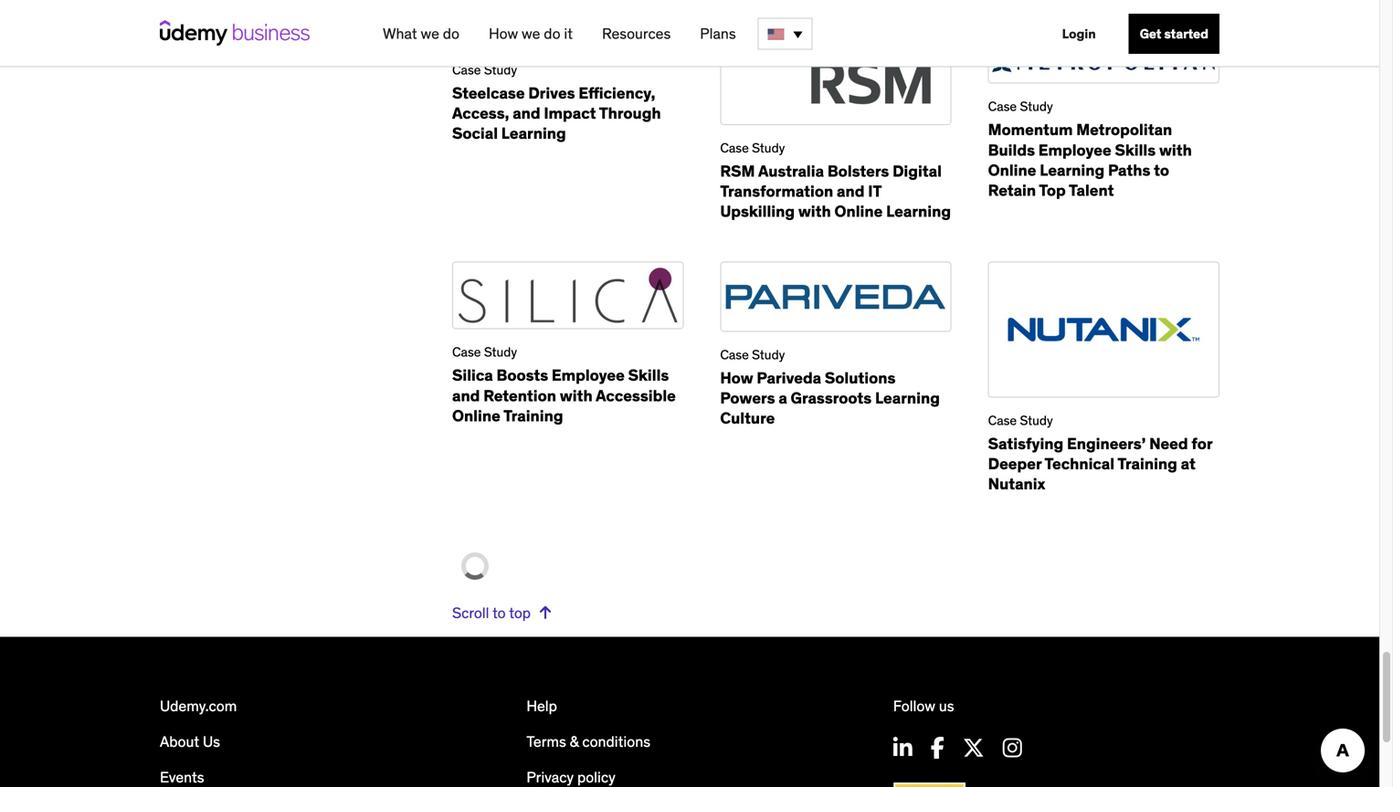 Task type: locate. For each thing, give the bounding box(es) containing it.
1 do from the left
[[443, 24, 460, 43]]

2 vertical spatial and
[[452, 386, 480, 406]]

udemy.com
[[160, 698, 237, 716]]

and down bolsters
[[837, 181, 865, 201]]

online down silica
[[452, 406, 501, 426]]

1 vertical spatial with
[[799, 202, 832, 221]]

with right retention
[[560, 386, 593, 406]]

with
[[1160, 140, 1193, 160], [799, 202, 832, 221], [560, 386, 593, 406]]

impact
[[544, 103, 596, 123]]

case inside case study satisfying engineers' need for deeper technical training at nutanix
[[989, 413, 1017, 429]]

1 vertical spatial online
[[835, 202, 883, 221]]

study inside case study rsm australia bolsters digital transformation and it upskilling with online learning
[[752, 140, 786, 156]]

online down the it
[[835, 202, 883, 221]]

skills
[[1116, 140, 1156, 160], [629, 366, 669, 385]]

1 horizontal spatial we
[[522, 24, 541, 43]]

training down retention
[[504, 406, 564, 426]]

study inside case study satisfying engineers' need for deeper technical training at nutanix
[[1021, 413, 1054, 429]]

top
[[509, 604, 531, 623]]

instagram image
[[1003, 738, 1023, 760]]

online inside case study silica boosts employee skills and retention with accessible online training
[[452, 406, 501, 426]]

metropolitan
[[1077, 120, 1173, 140]]

case study momentum metropolitan builds employee skills with online learning paths to retain top talent
[[989, 98, 1193, 200]]

do for how we do it
[[544, 24, 561, 43]]

study inside case study silica boosts employee skills and retention with accessible online training
[[484, 344, 517, 361]]

0 horizontal spatial with
[[560, 386, 593, 406]]

0 vertical spatial and
[[513, 103, 541, 123]]

case inside case study silica boosts employee skills and retention with accessible online training
[[452, 344, 481, 361]]

0 vertical spatial employee
[[1039, 140, 1112, 160]]

case inside case study how pariveda solutions powers a grassroots learning culture
[[721, 347, 749, 363]]

1 vertical spatial and
[[837, 181, 865, 201]]

learning down the solutions
[[876, 388, 940, 408]]

what we do button
[[376, 17, 467, 50]]

help
[[527, 698, 557, 716]]

about
[[160, 733, 199, 752]]

study for silica
[[484, 344, 517, 361]]

with down the metropolitan
[[1160, 140, 1193, 160]]

online
[[989, 160, 1037, 180], [835, 202, 883, 221], [452, 406, 501, 426]]

study for how
[[752, 347, 786, 363]]

2 we from the left
[[522, 24, 541, 43]]

what we do
[[383, 24, 460, 43]]

rsm
[[721, 161, 756, 181]]

case up satisfying
[[989, 413, 1017, 429]]

to left top
[[493, 604, 506, 623]]

case
[[452, 62, 481, 78], [989, 98, 1017, 115], [721, 140, 749, 156], [452, 344, 481, 361], [721, 347, 749, 363], [989, 413, 1017, 429]]

retain
[[989, 180, 1037, 200]]

0 horizontal spatial skills
[[629, 366, 669, 385]]

skills inside the case study momentum metropolitan builds employee skills with online learning paths to retain top talent
[[1116, 140, 1156, 160]]

scroll to top
[[452, 604, 531, 623]]

1 horizontal spatial online
[[835, 202, 883, 221]]

talent
[[1069, 180, 1115, 200]]

2 do from the left
[[544, 24, 561, 43]]

solutions
[[825, 368, 896, 388]]

skills up accessible
[[629, 366, 669, 385]]

we right what
[[421, 24, 440, 43]]

learning inside case study how pariveda solutions powers a grassroots learning culture
[[876, 388, 940, 408]]

learning down impact
[[502, 124, 566, 143]]

case for how
[[721, 347, 749, 363]]

study up pariveda
[[752, 347, 786, 363]]

menu navigation
[[368, 0, 1220, 68]]

study up boosts
[[484, 344, 517, 361]]

0 vertical spatial with
[[1160, 140, 1193, 160]]

case up rsm
[[721, 140, 749, 156]]

study for steelcase
[[484, 62, 517, 78]]

and inside the case study steelcase drives efficiency, access, and impact through social learning
[[513, 103, 541, 123]]

learning down digital
[[887, 202, 952, 221]]

study for rsm
[[752, 140, 786, 156]]

about us
[[160, 733, 220, 752]]

training inside case study silica boosts employee skills and retention with accessible online training
[[504, 406, 564, 426]]

udemy.com link
[[160, 698, 237, 716]]

accessible
[[596, 386, 676, 406]]

privacy policy link
[[527, 769, 616, 788]]

follow us
[[894, 698, 955, 716]]

skills up paths
[[1116, 140, 1156, 160]]

terms & conditions
[[527, 733, 651, 752]]

retention
[[484, 386, 557, 406]]

how up steelcase
[[489, 24, 518, 43]]

training down need
[[1118, 454, 1178, 474]]

to right paths
[[1155, 160, 1170, 180]]

0 horizontal spatial we
[[421, 24, 440, 43]]

learning inside the case study momentum metropolitan builds employee skills with online learning paths to retain top talent
[[1040, 160, 1105, 180]]

satisfying
[[989, 434, 1064, 454]]

1 horizontal spatial training
[[1118, 454, 1178, 474]]

do
[[443, 24, 460, 43], [544, 24, 561, 43]]

events link
[[160, 769, 204, 788]]

resources button
[[595, 17, 678, 50]]

how inside popup button
[[489, 24, 518, 43]]

for
[[1192, 434, 1213, 454]]

case up momentum
[[989, 98, 1017, 115]]

1 we from the left
[[421, 24, 440, 43]]

study up steelcase
[[484, 62, 517, 78]]

0 vertical spatial how
[[489, 24, 518, 43]]

0 horizontal spatial do
[[443, 24, 460, 43]]

footer element
[[160, 638, 1220, 788]]

1 vertical spatial skills
[[629, 366, 669, 385]]

us
[[939, 698, 955, 716]]

technical
[[1045, 454, 1115, 474]]

to
[[1155, 160, 1170, 180], [493, 604, 506, 623]]

0 vertical spatial online
[[989, 160, 1037, 180]]

case for silica
[[452, 344, 481, 361]]

study up satisfying
[[1021, 413, 1054, 429]]

pariveda
[[757, 368, 822, 388]]

to inside the case study momentum metropolitan builds employee skills with online learning paths to retain top talent
[[1155, 160, 1170, 180]]

terms & conditions link
[[527, 733, 651, 752]]

learning up talent
[[1040, 160, 1105, 180]]

and down silica
[[452, 386, 480, 406]]

1 vertical spatial to
[[493, 604, 506, 623]]

1 horizontal spatial do
[[544, 24, 561, 43]]

1 horizontal spatial and
[[513, 103, 541, 123]]

2 horizontal spatial with
[[1160, 140, 1193, 160]]

how we do it
[[489, 24, 573, 43]]

with down transformation
[[799, 202, 832, 221]]

case up silica
[[452, 344, 481, 361]]

0 horizontal spatial and
[[452, 386, 480, 406]]

access,
[[452, 103, 510, 123]]

scroll
[[452, 604, 489, 623]]

0 vertical spatial skills
[[1116, 140, 1156, 160]]

2 horizontal spatial online
[[989, 160, 1037, 180]]

case up the powers
[[721, 347, 749, 363]]

terms
[[527, 733, 567, 752]]

case for steelcase
[[452, 62, 481, 78]]

grassroots
[[791, 388, 872, 408]]

employee up talent
[[1039, 140, 1112, 160]]

0 horizontal spatial to
[[493, 604, 506, 623]]

study up australia at the top of page
[[752, 140, 786, 156]]

learning
[[502, 124, 566, 143], [1040, 160, 1105, 180], [887, 202, 952, 221], [876, 388, 940, 408]]

upskilling
[[721, 202, 795, 221]]

online up retain
[[989, 160, 1037, 180]]

1 horizontal spatial with
[[799, 202, 832, 221]]

we left it
[[522, 24, 541, 43]]

engineers'
[[1068, 434, 1146, 454]]

how we do it button
[[482, 17, 580, 50]]

0 horizontal spatial training
[[504, 406, 564, 426]]

2 vertical spatial with
[[560, 386, 593, 406]]

what
[[383, 24, 417, 43]]

2 vertical spatial online
[[452, 406, 501, 426]]

study
[[484, 62, 517, 78], [1021, 98, 1054, 115], [752, 140, 786, 156], [484, 344, 517, 361], [752, 347, 786, 363], [1021, 413, 1054, 429]]

do for what we do
[[443, 24, 460, 43]]

and for access,
[[513, 103, 541, 123]]

we
[[421, 24, 440, 43], [522, 24, 541, 43]]

momentum
[[989, 120, 1074, 140]]

1 horizontal spatial employee
[[1039, 140, 1112, 160]]

login button
[[1052, 14, 1108, 54]]

1 horizontal spatial how
[[721, 368, 754, 388]]

study for satisfying
[[1021, 413, 1054, 429]]

case up steelcase
[[452, 62, 481, 78]]

study inside the case study momentum metropolitan builds employee skills with online learning paths to retain top talent
[[1021, 98, 1054, 115]]

with inside case study silica boosts employee skills and retention with accessible online training
[[560, 386, 593, 406]]

training
[[504, 406, 564, 426], [1118, 454, 1178, 474]]

case for rsm
[[721, 140, 749, 156]]

study inside the case study steelcase drives efficiency, access, and impact through social learning
[[484, 62, 517, 78]]

momentum metropolitan builds employee skills with online learning paths to retain top talent link
[[989, 120, 1193, 200]]

case inside the case study steelcase drives efficiency, access, and impact through social learning
[[452, 62, 481, 78]]

1 horizontal spatial skills
[[1116, 140, 1156, 160]]

1 vertical spatial training
[[1118, 454, 1178, 474]]

0 vertical spatial training
[[504, 406, 564, 426]]

how pariveda solutions powers a grassroots learning culture link
[[721, 368, 940, 428]]

case inside case study rsm australia bolsters digital transformation and it upskilling with online learning
[[721, 140, 749, 156]]

how up the powers
[[721, 368, 754, 388]]

employee
[[1039, 140, 1112, 160], [552, 366, 625, 385]]

1 vertical spatial how
[[721, 368, 754, 388]]

do left it
[[544, 24, 561, 43]]

1 vertical spatial employee
[[552, 366, 625, 385]]

employee up accessible
[[552, 366, 625, 385]]

case inside the case study momentum metropolitan builds employee skills with online learning paths to retain top talent
[[989, 98, 1017, 115]]

and down drives
[[513, 103, 541, 123]]

study up momentum
[[1021, 98, 1054, 115]]

login
[[1063, 26, 1097, 42]]

0 horizontal spatial online
[[452, 406, 501, 426]]

study inside case study how pariveda solutions powers a grassroots learning culture
[[752, 347, 786, 363]]

scroll to top link
[[452, 590, 551, 638]]

0 horizontal spatial employee
[[552, 366, 625, 385]]

x twitter image
[[963, 738, 985, 760]]

do right what
[[443, 24, 460, 43]]

how
[[489, 24, 518, 43], [721, 368, 754, 388]]

and
[[513, 103, 541, 123], [837, 181, 865, 201], [452, 386, 480, 406]]

2 horizontal spatial and
[[837, 181, 865, 201]]

0 vertical spatial to
[[1155, 160, 1170, 180]]

and inside case study silica boosts employee skills and retention with accessible online training
[[452, 386, 480, 406]]

1 horizontal spatial to
[[1155, 160, 1170, 180]]

steelcase drives efficiency, access, and impact through social learning link
[[452, 83, 661, 143]]

0 horizontal spatial how
[[489, 24, 518, 43]]

it
[[564, 24, 573, 43]]

silica boosts employee skills and retention with accessible online training link
[[452, 366, 676, 426]]

case for satisfying
[[989, 413, 1017, 429]]



Task type: describe. For each thing, give the bounding box(es) containing it.
need
[[1150, 434, 1189, 454]]

rsm australia bolsters digital transformation and it upskilling with online learning link
[[721, 161, 952, 221]]

skills inside case study silica boosts employee skills and retention with accessible online training
[[629, 366, 669, 385]]

drives
[[529, 83, 575, 103]]

through
[[599, 103, 661, 123]]

bolsters
[[828, 161, 890, 181]]

nutanix
[[989, 474, 1046, 494]]

paths
[[1109, 160, 1151, 180]]

training inside case study satisfying engineers' need for deeper technical training at nutanix
[[1118, 454, 1178, 474]]

culture
[[721, 409, 775, 428]]

employee inside the case study momentum metropolitan builds employee skills with online learning paths to retain top talent
[[1039, 140, 1112, 160]]

silica
[[452, 366, 493, 385]]

satisfying engineers' need for deeper technical training at nutanix link
[[989, 434, 1213, 494]]

digital
[[893, 161, 942, 181]]

case study steelcase drives efficiency, access, and impact through social learning
[[452, 62, 661, 143]]

case study how pariveda solutions powers a grassroots learning culture
[[721, 347, 940, 428]]

plans button
[[693, 17, 744, 50]]

case study satisfying engineers' need for deeper technical training at nutanix
[[989, 413, 1213, 494]]

and inside case study rsm australia bolsters digital transformation and it upskilling with online learning
[[837, 181, 865, 201]]

facebook f image
[[931, 738, 945, 760]]

us
[[203, 733, 220, 752]]

started
[[1165, 26, 1209, 42]]

with inside case study rsm australia bolsters digital transformation and it upskilling with online learning
[[799, 202, 832, 221]]

help link
[[527, 698, 557, 716]]

it
[[869, 181, 882, 201]]

deeper
[[989, 454, 1042, 474]]

learning inside case study rsm australia bolsters digital transformation and it upskilling with online learning
[[887, 202, 952, 221]]

online inside case study rsm australia bolsters digital transformation and it upskilling with online learning
[[835, 202, 883, 221]]

policy
[[578, 769, 616, 788]]

follow
[[894, 698, 936, 716]]

case for momentum
[[989, 98, 1017, 115]]

we for what
[[421, 24, 440, 43]]

case study silica boosts employee skills and retention with accessible online training
[[452, 344, 676, 426]]

get started link
[[1129, 14, 1220, 54]]

top
[[1040, 180, 1066, 200]]

and for skills
[[452, 386, 480, 406]]

study for momentum
[[1021, 98, 1054, 115]]

a badge showing that udemy business was named by credly.com as one of the top 20 it & technical training companies in 2022 image
[[889, 779, 971, 788]]

plans
[[700, 24, 736, 43]]

about us link
[[160, 733, 220, 752]]

get started
[[1140, 26, 1209, 42]]

efficiency,
[[579, 83, 656, 103]]

linkedin in image
[[894, 738, 913, 760]]

social
[[452, 124, 498, 143]]

case study rsm australia bolsters digital transformation and it upskilling with online learning
[[721, 140, 952, 221]]

events
[[160, 769, 204, 788]]

powers
[[721, 388, 776, 408]]

employee inside case study silica boosts employee skills and retention with accessible online training
[[552, 366, 625, 385]]

resources
[[602, 24, 671, 43]]

transformation
[[721, 181, 834, 201]]

get
[[1140, 26, 1162, 42]]

we for how
[[522, 24, 541, 43]]

conditions
[[583, 733, 651, 752]]

boosts
[[497, 366, 549, 385]]

at
[[1182, 454, 1196, 474]]

how inside case study how pariveda solutions powers a grassroots learning culture
[[721, 368, 754, 388]]

udemy business image
[[160, 20, 310, 46]]

with inside the case study momentum metropolitan builds employee skills with online learning paths to retain top talent
[[1160, 140, 1193, 160]]

steelcase
[[452, 83, 525, 103]]

australia
[[759, 161, 825, 181]]

privacy
[[527, 769, 574, 788]]

privacy policy
[[527, 769, 616, 788]]

learning inside the case study steelcase drives efficiency, access, and impact through social learning
[[502, 124, 566, 143]]

&
[[570, 733, 579, 752]]

online inside the case study momentum metropolitan builds employee skills with online learning paths to retain top talent
[[989, 160, 1037, 180]]

builds
[[989, 140, 1036, 160]]

a
[[779, 388, 788, 408]]



Task type: vqa. For each thing, say whether or not it's contained in the screenshot.
"policy"
yes



